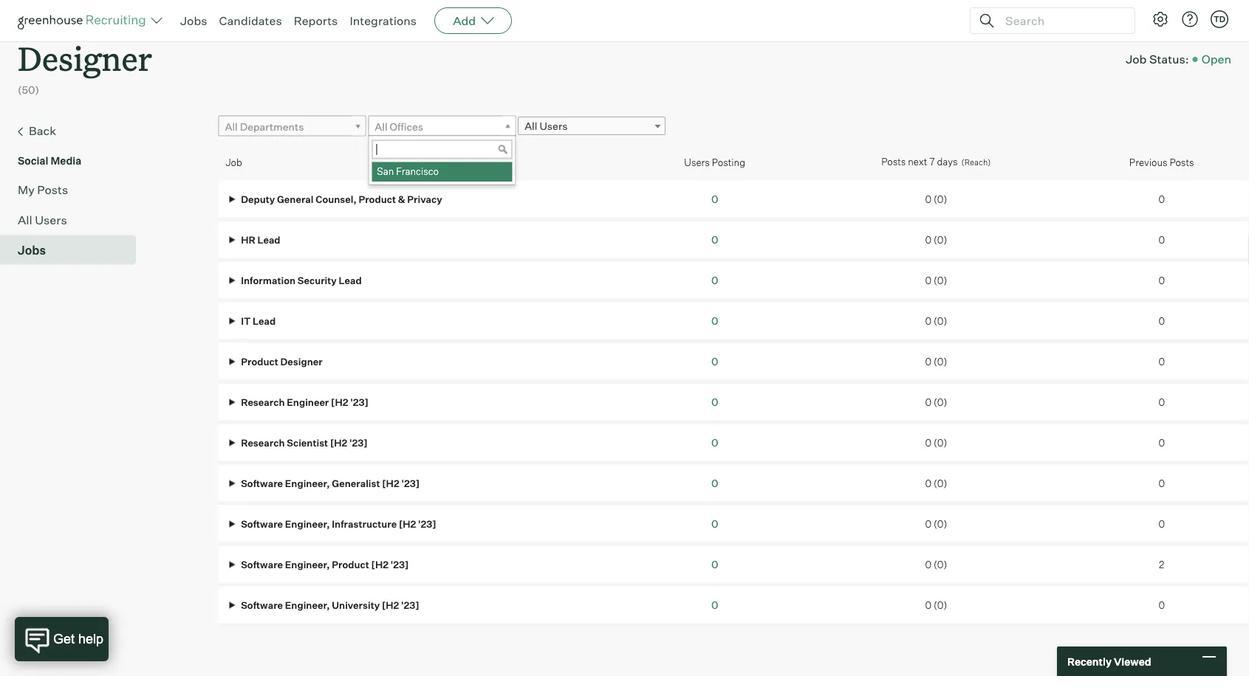 Task type: vqa. For each thing, say whether or not it's contained in the screenshot.
left The Posts
yes



Task type: describe. For each thing, give the bounding box(es) containing it.
0 (0) for information security lead
[[926, 275, 948, 286]]

0 (0) for product designer
[[926, 356, 948, 368]]

users for left all users link
[[35, 213, 67, 227]]

privacy
[[407, 193, 442, 205]]

my posts
[[18, 182, 68, 197]]

job status:
[[1126, 52, 1190, 67]]

departments
[[240, 120, 304, 133]]

jobs inside jobs link
[[18, 243, 46, 258]]

greenhouse recruiting image
[[18, 12, 151, 30]]

0 link for research scientist [h2 '23]
[[712, 437, 719, 449]]

software engineer, generalist [h2 '23]
[[239, 478, 420, 490]]

(0) for research scientist [h2 '23]
[[934, 437, 948, 449]]

reports link
[[294, 13, 338, 28]]

0 link for it lead
[[712, 315, 719, 328]]

all for left all users link
[[18, 213, 32, 227]]

infrastructure
[[332, 518, 397, 530]]

all departments link
[[218, 116, 366, 137]]

0 link for software engineer, university [h2 '23]
[[712, 599, 719, 612]]

software for software engineer, university [h2 '23]
[[241, 600, 283, 612]]

0 (0) for it lead
[[926, 315, 948, 327]]

my posts link
[[18, 181, 130, 199]]

recently
[[1068, 656, 1112, 669]]

add
[[453, 13, 476, 28]]

users posting
[[685, 156, 746, 168]]

all offices link
[[368, 116, 516, 137]]

back
[[29, 123, 56, 138]]

0 (0) for hr lead
[[926, 234, 948, 246]]

francisco
[[396, 166, 439, 178]]

'23] for infrastructure
[[418, 518, 437, 530]]

general
[[277, 193, 314, 205]]

counsel,
[[316, 193, 357, 205]]

[h2 for infrastructure
[[399, 518, 416, 530]]

research scientist [h2 '23]
[[239, 437, 368, 449]]

generalist
[[332, 478, 380, 490]]

media
[[51, 154, 81, 167]]

'23] for generalist
[[402, 478, 420, 490]]

job for job status:
[[1126, 52, 1147, 67]]

software engineer, university [h2 '23]
[[239, 600, 420, 612]]

engineer, for generalist
[[285, 478, 330, 490]]

all for right all users link
[[525, 120, 538, 133]]

university
[[332, 600, 380, 612]]

0 (0) for software engineer, university [h2 '23]
[[926, 600, 948, 612]]

software for software engineer, infrastructure [h2 '23]
[[241, 518, 283, 530]]

(0) for information security lead
[[934, 275, 948, 286]]

reports
[[294, 13, 338, 28]]

(0) for software engineer, product [h2 '23]
[[934, 559, 948, 571]]

0 (0) for software engineer, infrastructure [h2 '23]
[[926, 518, 948, 530]]

designer (50)
[[18, 36, 152, 97]]

(reach)
[[962, 158, 991, 168]]

job for job
[[226, 156, 242, 168]]

(50)
[[18, 84, 39, 97]]

posts for previous posts
[[1170, 156, 1195, 168]]

all departments
[[225, 120, 304, 133]]

0 (0) for software engineer, generalist [h2 '23]
[[926, 478, 948, 490]]

1 vertical spatial jobs link
[[18, 241, 130, 259]]

san francisco list box
[[369, 162, 512, 182]]

td
[[1214, 14, 1226, 24]]

research for scientist
[[241, 437, 285, 449]]

1 vertical spatial designer
[[280, 356, 323, 368]]

0 (0) for software engineer, product [h2 '23]
[[926, 559, 948, 571]]

0 link for software engineer, infrastructure [h2 '23]
[[712, 518, 719, 531]]

(0) for software engineer, university [h2 '23]
[[934, 600, 948, 612]]

'23] for university
[[401, 600, 420, 612]]

1 horizontal spatial all users link
[[518, 117, 666, 135]]

[h2 for university
[[382, 600, 399, 612]]

status:
[[1150, 52, 1190, 67]]

users for right all users link
[[540, 120, 568, 133]]

0 link for software engineer, product [h2 '23]
[[712, 558, 719, 571]]

it
[[241, 315, 251, 327]]

1 vertical spatial users
[[685, 156, 710, 168]]

information security lead
[[239, 275, 362, 286]]

(0) for it lead
[[934, 315, 948, 327]]

0 vertical spatial jobs link
[[180, 13, 207, 28]]

engineer, for product
[[285, 559, 330, 571]]



Task type: locate. For each thing, give the bounding box(es) containing it.
2
[[1160, 559, 1165, 571]]

scientist
[[287, 437, 328, 449]]

7
[[930, 156, 935, 168]]

1 vertical spatial all users link
[[18, 211, 130, 229]]

td button
[[1208, 7, 1232, 31]]

product down the it lead
[[241, 356, 278, 368]]

security
[[298, 275, 337, 286]]

Search text field
[[1002, 10, 1122, 31]]

5 0 (0) from the top
[[926, 356, 948, 368]]

2 (0) from the top
[[934, 234, 948, 246]]

0 horizontal spatial all users link
[[18, 211, 130, 229]]

1 vertical spatial jobs
[[18, 243, 46, 258]]

product up university
[[332, 559, 369, 571]]

'23] right university
[[401, 600, 420, 612]]

4 0 link from the top
[[712, 315, 719, 328]]

3 0 link from the top
[[712, 274, 719, 287]]

configure image
[[1152, 10, 1170, 28]]

4 (0) from the top
[[934, 315, 948, 327]]

jobs down the my
[[18, 243, 46, 258]]

it lead
[[239, 315, 276, 327]]

my
[[18, 182, 35, 197]]

research
[[241, 396, 285, 408], [241, 437, 285, 449]]

10 0 (0) from the top
[[926, 559, 948, 571]]

engineer, for university
[[285, 600, 330, 612]]

product designer
[[239, 356, 323, 368]]

all users link
[[518, 117, 666, 135], [18, 211, 130, 229]]

0 (0) for research scientist [h2 '23]
[[926, 437, 948, 449]]

research left the scientist
[[241, 437, 285, 449]]

&
[[398, 193, 405, 205]]

9 (0) from the top
[[934, 518, 948, 530]]

1 vertical spatial job
[[226, 156, 242, 168]]

jobs link down my posts link
[[18, 241, 130, 259]]

1 software from the top
[[241, 478, 283, 490]]

8 (0) from the top
[[934, 478, 948, 490]]

0 link for software engineer, generalist [h2 '23]
[[712, 477, 719, 490]]

11 0 link from the top
[[712, 599, 719, 612]]

0 vertical spatial all users
[[525, 120, 568, 133]]

next
[[908, 156, 928, 168]]

posts left next
[[882, 156, 906, 168]]

0 vertical spatial lead
[[258, 234, 281, 246]]

candidates
[[219, 13, 282, 28]]

'23] down infrastructure
[[391, 559, 409, 571]]

san francisco option
[[372, 162, 512, 182]]

days
[[937, 156, 958, 168]]

2 vertical spatial lead
[[253, 315, 276, 327]]

0 vertical spatial research
[[241, 396, 285, 408]]

all
[[525, 120, 538, 133], [225, 120, 238, 133], [375, 120, 388, 133], [18, 213, 32, 227]]

social
[[18, 154, 48, 167]]

6 0 (0) from the top
[[926, 396, 948, 408]]

1 horizontal spatial posts
[[882, 156, 906, 168]]

viewed
[[1114, 656, 1152, 669]]

10 (0) from the top
[[934, 559, 948, 571]]

(0) for hr lead
[[934, 234, 948, 246]]

1 horizontal spatial job
[[1126, 52, 1147, 67]]

0 (0) for deputy general counsel, product & privacy
[[926, 193, 948, 205]]

1 vertical spatial product
[[241, 356, 278, 368]]

[h2
[[331, 396, 348, 408], [330, 437, 348, 449], [382, 478, 400, 490], [399, 518, 416, 530], [371, 559, 389, 571], [382, 600, 399, 612]]

research for engineer
[[241, 396, 285, 408]]

0 link for deputy general counsel, product & privacy
[[712, 193, 719, 206]]

0 vertical spatial job
[[1126, 52, 1147, 67]]

1 horizontal spatial jobs
[[180, 13, 207, 28]]

lead for it lead
[[253, 315, 276, 327]]

3 engineer, from the top
[[285, 559, 330, 571]]

0 (0)
[[926, 193, 948, 205], [926, 234, 948, 246], [926, 275, 948, 286], [926, 315, 948, 327], [926, 356, 948, 368], [926, 396, 948, 408], [926, 437, 948, 449], [926, 478, 948, 490], [926, 518, 948, 530], [926, 559, 948, 571], [926, 600, 948, 612]]

[h2 right infrastructure
[[399, 518, 416, 530]]

lead right the 'hr'
[[258, 234, 281, 246]]

job left 'status:'
[[1126, 52, 1147, 67]]

all users
[[525, 120, 568, 133], [18, 213, 67, 227]]

5 (0) from the top
[[934, 356, 948, 368]]

4 engineer, from the top
[[285, 600, 330, 612]]

2 engineer, from the top
[[285, 518, 330, 530]]

0 horizontal spatial posts
[[37, 182, 68, 197]]

0 vertical spatial product
[[359, 193, 396, 205]]

back link
[[18, 122, 130, 141]]

designer link
[[18, 21, 152, 83]]

deputy
[[241, 193, 275, 205]]

research down product designer
[[241, 396, 285, 408]]

engineer, for infrastructure
[[285, 518, 330, 530]]

6 0 link from the top
[[712, 396, 719, 409]]

(0) for software engineer, infrastructure [h2 '23]
[[934, 518, 948, 530]]

2 vertical spatial users
[[35, 213, 67, 227]]

lead for hr lead
[[258, 234, 281, 246]]

1 0 link from the top
[[712, 193, 719, 206]]

0 link for information security lead
[[712, 274, 719, 287]]

0 vertical spatial all users link
[[518, 117, 666, 135]]

2 0 link from the top
[[712, 233, 719, 246]]

0 horizontal spatial all users
[[18, 213, 67, 227]]

1 horizontal spatial designer
[[280, 356, 323, 368]]

users
[[540, 120, 568, 133], [685, 156, 710, 168], [35, 213, 67, 227]]

hr lead
[[239, 234, 281, 246]]

all inside all offices link
[[375, 120, 388, 133]]

deputy general counsel, product & privacy
[[239, 193, 442, 205]]

recently viewed
[[1068, 656, 1152, 669]]

[h2 right the engineer
[[331, 396, 348, 408]]

software for software engineer, generalist [h2 '23]
[[241, 478, 283, 490]]

0 horizontal spatial users
[[35, 213, 67, 227]]

'23] right infrastructure
[[418, 518, 437, 530]]

3 (0) from the top
[[934, 275, 948, 286]]

0 (0) for research engineer [h2 '23]
[[926, 396, 948, 408]]

jobs
[[180, 13, 207, 28], [18, 243, 46, 258]]

1 horizontal spatial jobs link
[[180, 13, 207, 28]]

7 (0) from the top
[[934, 437, 948, 449]]

jobs link left candidates link
[[180, 13, 207, 28]]

0 vertical spatial jobs
[[180, 13, 207, 28]]

previous posts
[[1130, 156, 1195, 168]]

2 research from the top
[[241, 437, 285, 449]]

engineer, up software engineer, university [h2 '23]
[[285, 559, 330, 571]]

0 link for research engineer [h2 '23]
[[712, 396, 719, 409]]

posts
[[882, 156, 906, 168], [1170, 156, 1195, 168], [37, 182, 68, 197]]

software engineer, infrastructure [h2 '23]
[[239, 518, 437, 530]]

san
[[377, 166, 394, 178]]

'23] right generalist
[[402, 478, 420, 490]]

0 link for product designer
[[712, 355, 719, 368]]

0 link
[[712, 193, 719, 206], [712, 233, 719, 246], [712, 274, 719, 287], [712, 315, 719, 328], [712, 355, 719, 368], [712, 396, 719, 409], [712, 437, 719, 449], [712, 477, 719, 490], [712, 518, 719, 531], [712, 558, 719, 571], [712, 599, 719, 612]]

software for software engineer, product [h2 '23]
[[241, 559, 283, 571]]

posts right "previous"
[[1170, 156, 1195, 168]]

1 vertical spatial lead
[[339, 275, 362, 286]]

engineer,
[[285, 478, 330, 490], [285, 518, 330, 530], [285, 559, 330, 571], [285, 600, 330, 612]]

9 0 (0) from the top
[[926, 518, 948, 530]]

product
[[359, 193, 396, 205], [241, 356, 278, 368], [332, 559, 369, 571]]

0 horizontal spatial jobs link
[[18, 241, 130, 259]]

integrations
[[350, 13, 417, 28]]

3 software from the top
[[241, 559, 283, 571]]

lead right it
[[253, 315, 276, 327]]

7 0 (0) from the top
[[926, 437, 948, 449]]

research engineer [h2 '23]
[[239, 396, 369, 408]]

1 vertical spatial research
[[241, 437, 285, 449]]

offices
[[390, 120, 423, 133]]

software
[[241, 478, 283, 490], [241, 518, 283, 530], [241, 559, 283, 571], [241, 600, 283, 612]]

0 vertical spatial designer
[[18, 36, 152, 80]]

lead right security
[[339, 275, 362, 286]]

all offices
[[375, 120, 423, 133]]

candidates link
[[219, 13, 282, 28]]

2 horizontal spatial posts
[[1170, 156, 1195, 168]]

7 0 link from the top
[[712, 437, 719, 449]]

(0) for deputy general counsel, product & privacy
[[934, 193, 948, 205]]

jobs left candidates link
[[180, 13, 207, 28]]

'23] up generalist
[[350, 437, 368, 449]]

engineer, down software engineer, product [h2 '23]
[[285, 600, 330, 612]]

[h2 right the scientist
[[330, 437, 348, 449]]

open
[[1202, 52, 1232, 67]]

0 vertical spatial users
[[540, 120, 568, 133]]

software engineer, product [h2 '23]
[[239, 559, 409, 571]]

information
[[241, 275, 296, 286]]

11 (0) from the top
[[934, 600, 948, 612]]

None text field
[[372, 140, 512, 159]]

'23] for product
[[391, 559, 409, 571]]

designer up research engineer [h2 '23]
[[280, 356, 323, 368]]

2 software from the top
[[241, 518, 283, 530]]

'23] right the engineer
[[350, 396, 369, 408]]

[h2 for generalist
[[382, 478, 400, 490]]

engineer, up software engineer, product [h2 '23]
[[285, 518, 330, 530]]

posting
[[712, 156, 746, 168]]

1 horizontal spatial users
[[540, 120, 568, 133]]

'23]
[[350, 396, 369, 408], [350, 437, 368, 449], [402, 478, 420, 490], [418, 518, 437, 530], [391, 559, 409, 571], [401, 600, 420, 612]]

product left &
[[359, 193, 396, 205]]

4 0 (0) from the top
[[926, 315, 948, 327]]

2 horizontal spatial users
[[685, 156, 710, 168]]

posts next 7 days (reach)
[[882, 156, 991, 168]]

designer
[[18, 36, 152, 80], [280, 356, 323, 368]]

2 0 (0) from the top
[[926, 234, 948, 246]]

0 link for hr lead
[[712, 233, 719, 246]]

engineer
[[287, 396, 329, 408]]

3 0 (0) from the top
[[926, 275, 948, 286]]

lead
[[258, 234, 281, 246], [339, 275, 362, 286], [253, 315, 276, 327]]

job
[[1126, 52, 1147, 67], [226, 156, 242, 168]]

hr
[[241, 234, 255, 246]]

previous
[[1130, 156, 1168, 168]]

(0) for product designer
[[934, 356, 948, 368]]

8 0 (0) from the top
[[926, 478, 948, 490]]

0 horizontal spatial job
[[226, 156, 242, 168]]

1 engineer, from the top
[[285, 478, 330, 490]]

0 horizontal spatial designer
[[18, 36, 152, 80]]

[h2 for product
[[371, 559, 389, 571]]

posts right the my
[[37, 182, 68, 197]]

td button
[[1211, 10, 1229, 28]]

5 0 link from the top
[[712, 355, 719, 368]]

10 0 link from the top
[[712, 558, 719, 571]]

8 0 link from the top
[[712, 477, 719, 490]]

job up deputy
[[226, 156, 242, 168]]

designer down greenhouse recruiting image
[[18, 36, 152, 80]]

(0) for software engineer, generalist [h2 '23]
[[934, 478, 948, 490]]

add button
[[435, 7, 512, 34]]

posts for my posts
[[37, 182, 68, 197]]

9 0 link from the top
[[712, 518, 719, 531]]

[h2 right generalist
[[382, 478, 400, 490]]

(0) for research engineer [h2 '23]
[[934, 396, 948, 408]]

all for all departments link
[[225, 120, 238, 133]]

6 (0) from the top
[[934, 396, 948, 408]]

1 vertical spatial all users
[[18, 213, 67, 227]]

11 0 (0) from the top
[[926, 600, 948, 612]]

1 research from the top
[[241, 396, 285, 408]]

1 (0) from the top
[[934, 193, 948, 205]]

0
[[712, 193, 719, 206], [926, 193, 932, 205], [1159, 193, 1166, 205], [712, 233, 719, 246], [926, 234, 932, 246], [1159, 234, 1166, 246], [712, 274, 719, 287], [926, 275, 932, 286], [1159, 275, 1166, 286], [712, 315, 719, 328], [926, 315, 932, 327], [1159, 315, 1166, 327], [712, 355, 719, 368], [926, 356, 932, 368], [1159, 356, 1166, 368], [712, 396, 719, 409], [926, 396, 932, 408], [1159, 396, 1166, 408], [712, 437, 719, 449], [926, 437, 932, 449], [1159, 437, 1166, 449], [712, 477, 719, 490], [926, 478, 932, 490], [1159, 478, 1166, 490], [712, 518, 719, 531], [926, 518, 932, 530], [1159, 518, 1166, 530], [712, 558, 719, 571], [926, 559, 932, 571], [712, 599, 719, 612], [926, 600, 932, 612], [1159, 600, 1166, 612]]

integrations link
[[350, 13, 417, 28]]

all inside all departments link
[[225, 120, 238, 133]]

0 horizontal spatial jobs
[[18, 243, 46, 258]]

2 vertical spatial product
[[332, 559, 369, 571]]

1 0 (0) from the top
[[926, 193, 948, 205]]

san francisco
[[377, 166, 439, 178]]

all for all offices link
[[375, 120, 388, 133]]

(0)
[[934, 193, 948, 205], [934, 234, 948, 246], [934, 275, 948, 286], [934, 315, 948, 327], [934, 356, 948, 368], [934, 396, 948, 408], [934, 437, 948, 449], [934, 478, 948, 490], [934, 518, 948, 530], [934, 559, 948, 571], [934, 600, 948, 612]]

1 horizontal spatial all users
[[525, 120, 568, 133]]

[h2 right university
[[382, 600, 399, 612]]

4 software from the top
[[241, 600, 283, 612]]

social media
[[18, 154, 81, 167]]

engineer, down the scientist
[[285, 478, 330, 490]]

[h2 down infrastructure
[[371, 559, 389, 571]]

jobs link
[[180, 13, 207, 28], [18, 241, 130, 259]]



